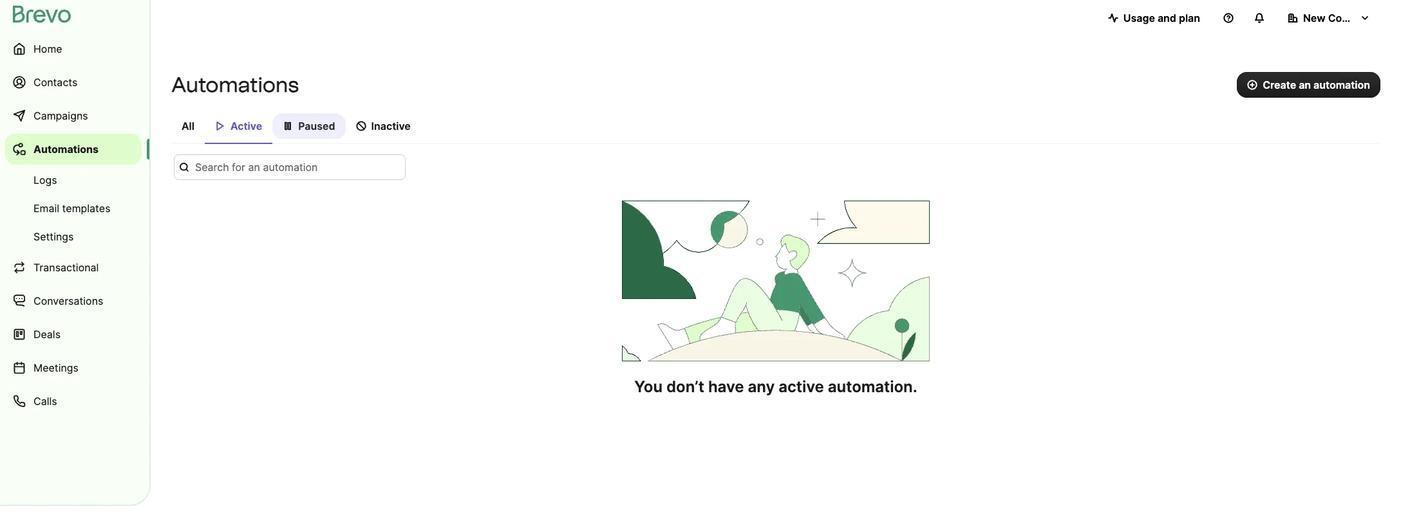 Task type: describe. For each thing, give the bounding box(es) containing it.
create an automation
[[1263, 79, 1370, 91]]

deals
[[33, 328, 61, 341]]

an
[[1299, 79, 1311, 91]]

dxrbf image for inactive
[[356, 121, 366, 131]]

new company button
[[1277, 5, 1380, 31]]

templates
[[62, 202, 110, 215]]

calls link
[[5, 386, 142, 417]]

active link
[[205, 113, 272, 144]]

paused
[[298, 120, 335, 133]]

transactional
[[33, 261, 99, 274]]

inactive
[[371, 120, 411, 133]]

new
[[1303, 12, 1325, 24]]

workflow-list-search-input search field
[[174, 155, 406, 180]]

1 vertical spatial automations
[[33, 143, 99, 156]]

automations link
[[5, 134, 142, 165]]

transactional link
[[5, 252, 142, 283]]

contacts link
[[5, 67, 142, 98]]

you don't have any active automation.
[[634, 378, 917, 397]]

logs
[[33, 174, 57, 187]]

active
[[779, 378, 824, 397]]

plan
[[1179, 12, 1200, 24]]

new company
[[1303, 12, 1376, 24]]

paused link
[[272, 113, 345, 143]]

campaigns
[[33, 109, 88, 122]]

automation.
[[828, 378, 917, 397]]

settings
[[33, 231, 74, 243]]

all link
[[171, 113, 205, 143]]



Task type: vqa. For each thing, say whether or not it's contained in the screenshot.
deals link
yes



Task type: locate. For each thing, give the bounding box(es) containing it.
dxrbf image left 'active'
[[215, 121, 225, 131]]

1 dxrbf image from the left
[[215, 121, 225, 131]]

automations up logs link
[[33, 143, 99, 156]]

2 dxrbf image from the left
[[283, 121, 293, 131]]

usage and plan button
[[1098, 5, 1210, 31]]

dxrbf image
[[215, 121, 225, 131], [283, 121, 293, 131], [356, 121, 366, 131]]

you don't have any active automation. tab panel
[[171, 155, 1380, 398]]

settings link
[[5, 224, 142, 250]]

have
[[708, 378, 744, 397]]

create
[[1263, 79, 1296, 91]]

automation
[[1313, 79, 1370, 91]]

create an automation button
[[1237, 72, 1380, 98]]

dxrbf image for active
[[215, 121, 225, 131]]

dxrbf image left paused
[[283, 121, 293, 131]]

email templates
[[33, 202, 110, 215]]

1 horizontal spatial dxrbf image
[[283, 121, 293, 131]]

0 horizontal spatial dxrbf image
[[215, 121, 225, 131]]

automations
[[171, 73, 299, 97], [33, 143, 99, 156]]

2 horizontal spatial dxrbf image
[[356, 121, 366, 131]]

you
[[634, 378, 663, 397]]

tab list
[[171, 113, 1380, 144]]

home
[[33, 42, 62, 55]]

email
[[33, 202, 59, 215]]

home link
[[5, 33, 142, 64]]

active
[[230, 120, 262, 133]]

deals link
[[5, 319, 142, 350]]

contacts
[[33, 76, 77, 89]]

usage and plan
[[1123, 12, 1200, 24]]

dxrbf image left inactive
[[356, 121, 366, 131]]

1 horizontal spatial automations
[[171, 73, 299, 97]]

dxrbf image inside active link
[[215, 121, 225, 131]]

campaigns link
[[5, 100, 142, 131]]

tab list containing all
[[171, 113, 1380, 144]]

meetings
[[33, 362, 79, 375]]

dxrbf image inside inactive link
[[356, 121, 366, 131]]

automations up 'active'
[[171, 73, 299, 97]]

all
[[182, 120, 194, 133]]

meetings link
[[5, 353, 142, 384]]

0 horizontal spatial automations
[[33, 143, 99, 156]]

email templates link
[[5, 196, 142, 221]]

inactive link
[[345, 113, 421, 143]]

conversations link
[[5, 286, 142, 317]]

calls
[[33, 395, 57, 408]]

conversations
[[33, 295, 103, 308]]

don't
[[666, 378, 704, 397]]

dxrbf image inside the paused link
[[283, 121, 293, 131]]

logs link
[[5, 167, 142, 193]]

3 dxrbf image from the left
[[356, 121, 366, 131]]

usage
[[1123, 12, 1155, 24]]

and
[[1158, 12, 1176, 24]]

0 vertical spatial automations
[[171, 73, 299, 97]]

any
[[748, 378, 775, 397]]

dxrbf image for paused
[[283, 121, 293, 131]]

company
[[1328, 12, 1376, 24]]



